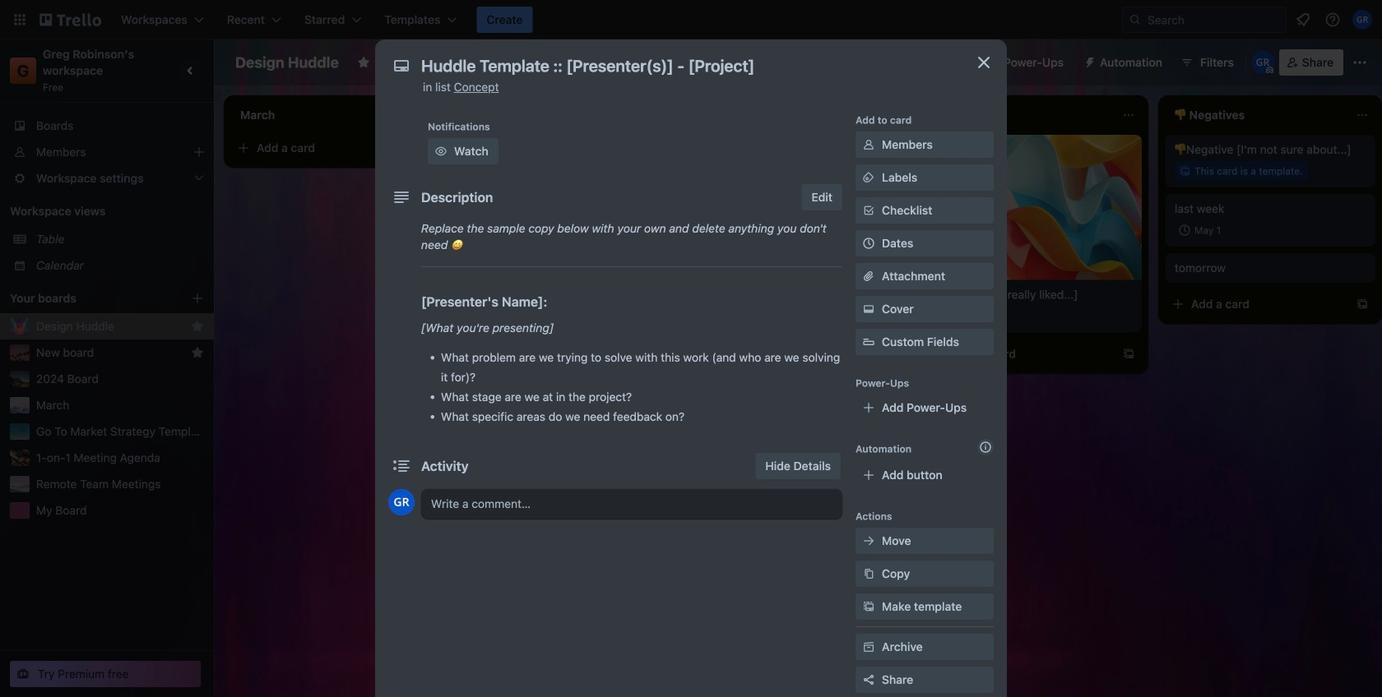 Task type: vqa. For each thing, say whether or not it's contained in the screenshot.
STAR OR UNSTAR BOARD icon
yes



Task type: locate. For each thing, give the bounding box(es) containing it.
2 starred icon image from the top
[[191, 346, 204, 360]]

0 vertical spatial starred icon image
[[191, 320, 204, 333]]

create from template… image
[[1122, 348, 1136, 361]]

greg robinson (gregrobinson96) image
[[1353, 10, 1373, 30], [1251, 51, 1274, 74], [388, 490, 415, 516]]

sm image
[[1077, 49, 1100, 72], [433, 143, 449, 160], [861, 170, 877, 186], [861, 301, 877, 318], [861, 533, 877, 550], [861, 599, 877, 616], [861, 639, 877, 656]]

close dialog image
[[974, 53, 994, 72]]

1 vertical spatial greg robinson (gregrobinson96) image
[[1251, 51, 1274, 74]]

0 vertical spatial greg robinson (gregrobinson96) image
[[1353, 10, 1373, 30]]

sm image
[[861, 137, 877, 153], [861, 566, 877, 583]]

0 vertical spatial sm image
[[861, 137, 877, 153]]

search image
[[1129, 13, 1142, 26]]

1 vertical spatial starred icon image
[[191, 346, 204, 360]]

starred icon image
[[191, 320, 204, 333], [191, 346, 204, 360]]

star or unstar board image
[[357, 56, 370, 69]]

None checkbox
[[1175, 221, 1226, 240], [497, 283, 553, 303], [1175, 221, 1226, 240], [497, 283, 553, 303]]

1 vertical spatial sm image
[[861, 566, 877, 583]]

1 horizontal spatial greg robinson (gregrobinson96) image
[[1251, 51, 1274, 74]]

add board image
[[191, 292, 204, 305]]

greg robinson (gregrobinson96) image inside primary element
[[1353, 10, 1373, 30]]

0 horizontal spatial greg robinson (gregrobinson96) image
[[388, 490, 415, 516]]

primary element
[[0, 0, 1382, 39]]

open information menu image
[[1325, 12, 1341, 28]]

show menu image
[[1352, 54, 1368, 71]]

None text field
[[413, 51, 956, 81]]

2 horizontal spatial greg robinson (gregrobinson96) image
[[1353, 10, 1373, 30]]

create from template… image
[[421, 142, 434, 155], [889, 288, 902, 301], [1356, 298, 1369, 311]]



Task type: describe. For each thing, give the bounding box(es) containing it.
1 sm image from the top
[[861, 137, 877, 153]]

customize views image
[[599, 54, 616, 71]]

Board name text field
[[227, 49, 347, 76]]

0 notifications image
[[1294, 10, 1313, 30]]

Search field
[[1142, 8, 1286, 31]]

2 horizontal spatial create from template… image
[[1356, 298, 1369, 311]]

1 horizontal spatial create from template… image
[[889, 288, 902, 301]]

1 starred icon image from the top
[[191, 320, 204, 333]]

Write a comment text field
[[421, 490, 843, 519]]

0 horizontal spatial create from template… image
[[421, 142, 434, 155]]

2 sm image from the top
[[861, 566, 877, 583]]

your boards with 8 items element
[[10, 289, 166, 309]]

2 vertical spatial greg robinson (gregrobinson96) image
[[388, 490, 415, 516]]



